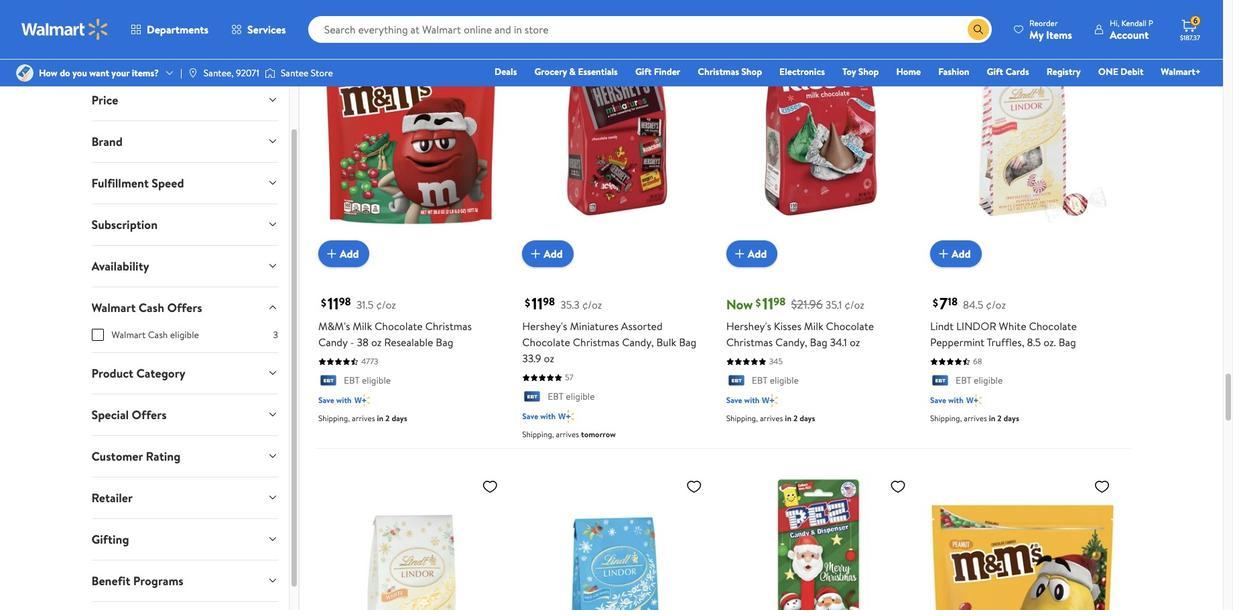 Task type: locate. For each thing, give the bounding box(es) containing it.
gift left cards
[[987, 65, 1004, 78]]

add to cart image for $ 11 98 31.5 ¢/oz m&m's milk chocolate christmas candy - 38 oz resealable bag
[[324, 246, 340, 262]]

gift left finder at right top
[[636, 65, 652, 78]]

2 2 from the left
[[794, 413, 798, 424]]

bag right oz.
[[1059, 335, 1077, 350]]

walmart plus image up shipping, arrives tomorrow
[[559, 410, 574, 423]]

kendall
[[1122, 17, 1147, 28]]

1 candy, from the left
[[622, 335, 654, 350]]

add button up now
[[727, 241, 778, 268]]

1 horizontal spatial 98
[[543, 295, 555, 310]]

ebt eligible
[[344, 374, 391, 388], [752, 374, 799, 388], [956, 374, 1003, 388], [548, 390, 595, 404]]

0 vertical spatial cash
[[139, 300, 164, 316]]

3 11 from the left
[[763, 293, 774, 315]]

0 horizontal spatial add to cart image
[[732, 246, 748, 262]]

shipping, for 84.5 ¢/oz
[[931, 413, 962, 424]]

$ left 7
[[933, 295, 939, 310]]

tomorrow
[[581, 429, 616, 440]]

your
[[112, 66, 130, 80]]

2 gift from the left
[[987, 65, 1004, 78]]

add up now
[[748, 247, 767, 262]]

add to cart image for $ 11 98 35.3 ¢/oz hershey's miniatures assorted chocolate christmas candy, bulk bag 33.9 oz
[[528, 246, 544, 262]]

one debit link
[[1093, 64, 1150, 79]]

3 98 from the left
[[774, 295, 786, 310]]

arrives
[[352, 413, 375, 424], [760, 413, 783, 424], [964, 413, 987, 424], [556, 429, 579, 440]]

57
[[565, 372, 574, 384]]

eligible down '4773'
[[362, 374, 391, 388]]

days
[[392, 413, 407, 424], [800, 413, 816, 424], [1004, 413, 1020, 424]]

christmas inside $ 11 98 31.5 ¢/oz m&m's milk chocolate christmas candy - 38 oz resealable bag
[[425, 319, 472, 334]]

items
[[1047, 27, 1073, 42]]

walmart down availability
[[92, 300, 136, 316]]

retailer button
[[81, 478, 289, 519]]

2 11 from the left
[[532, 293, 543, 315]]

1 add from the left
[[340, 247, 359, 262]]

add for $ 7 18 84.5 ¢/oz lindt lindor white chocolate peppermint truffles, 8.5 oz. bag
[[952, 247, 971, 262]]

offers inside 'dropdown button'
[[167, 300, 202, 316]]

0 horizontal spatial add to cart image
[[324, 246, 340, 262]]

11 up m&m's
[[328, 293, 339, 315]]

2 add from the left
[[544, 247, 563, 262]]

1 horizontal spatial 11
[[532, 293, 543, 315]]

$ right now
[[756, 295, 761, 310]]

with
[[336, 395, 352, 406], [745, 395, 760, 406], [949, 395, 964, 406], [541, 411, 556, 422]]

add to cart image
[[732, 246, 748, 262], [936, 246, 952, 262]]

add to cart image
[[324, 246, 340, 262], [528, 246, 544, 262]]

0 vertical spatial walmart
[[92, 300, 136, 316]]

1 gift from the left
[[636, 65, 652, 78]]

2 ¢/oz from the left
[[582, 298, 602, 313]]

hershey's
[[522, 319, 568, 334], [727, 319, 772, 334]]

bag inside now $ 11 98 $21.96 35.1 ¢/oz hershey's kisses milk chocolate christmas candy, bag 34.1 oz
[[810, 335, 828, 350]]

hershey's down now
[[727, 319, 772, 334]]

1 horizontal spatial days
[[800, 413, 816, 424]]

santee,
[[204, 66, 234, 80]]

christmas right finder at right top
[[698, 65, 740, 78]]

eligible for 35.3 ¢/oz
[[566, 390, 595, 404]]

save with for 31.5 ¢/oz
[[318, 395, 352, 406]]

4 add from the left
[[952, 247, 971, 262]]

1 horizontal spatial candy,
[[776, 335, 808, 350]]

1 horizontal spatial ebt image
[[931, 375, 951, 389]]

11 inside $ 11 98 35.3 ¢/oz hershey's miniatures assorted chocolate christmas candy, bulk bag 33.9 oz
[[532, 293, 543, 315]]

bag right the bulk
[[679, 335, 697, 350]]

save for $21.96
[[727, 395, 743, 406]]

oz right 33.9
[[544, 352, 554, 366]]

0 horizontal spatial 2
[[386, 413, 390, 424]]

cash down walmart cash offers
[[148, 329, 168, 342]]

1 shipping, arrives in 2 days from the left
[[318, 413, 407, 424]]

 image for santee, 92071
[[188, 68, 198, 78]]

2 98 from the left
[[543, 295, 555, 310]]

ebt image
[[727, 375, 747, 389], [522, 391, 543, 405]]

3 shipping, arrives in 2 days from the left
[[931, 413, 1020, 424]]

arrives for 84.5 ¢/oz
[[964, 413, 987, 424]]

2 horizontal spatial days
[[1004, 413, 1020, 424]]

offers right special
[[132, 407, 167, 424]]

ebt for 35.3 ¢/oz
[[548, 390, 564, 404]]

1 horizontal spatial shipping, arrives in 2 days
[[727, 413, 816, 424]]

add to favorites list, lindt lindor holiday white chocolate candy truffles, 8.5 oz. bag image
[[482, 478, 498, 495]]

walmart plus image
[[354, 394, 370, 407], [763, 394, 778, 407], [967, 394, 982, 407], [559, 410, 574, 423]]

oz right 34.1
[[850, 335, 860, 350]]

ebt image for 11
[[522, 391, 543, 405]]

departments
[[147, 22, 209, 37]]

walmart plus image for 31.5 ¢/oz
[[354, 394, 370, 407]]

$ for $ 11 98 31.5 ¢/oz m&m's milk chocolate christmas candy - 38 oz resealable bag
[[321, 295, 326, 310]]

1 vertical spatial walmart
[[112, 329, 146, 342]]

ebt image down peppermint at the right bottom of page
[[931, 375, 951, 389]]

add up 31.5 at the left of page
[[340, 247, 359, 262]]

3 add from the left
[[748, 247, 767, 262]]

oz right 38
[[371, 335, 382, 350]]

1 bag from the left
[[436, 335, 454, 350]]

2 days from the left
[[800, 413, 816, 424]]

ebt eligible down '57'
[[548, 390, 595, 404]]

save with for $21.96
[[727, 395, 760, 406]]

lindt lindor holiday white chocolate candy truffles, 8.5 oz. bag image
[[318, 473, 504, 611]]

$ inside $ 11 98 31.5 ¢/oz m&m's milk chocolate christmas candy - 38 oz resealable bag
[[321, 295, 326, 310]]

add up 35.3
[[544, 247, 563, 262]]

shipping, arrives in 2 days down 68
[[931, 413, 1020, 424]]

0 vertical spatial offers
[[167, 300, 202, 316]]

¢/oz up miniatures
[[582, 298, 602, 313]]

|
[[180, 66, 182, 80]]

ebt eligible down '4773'
[[344, 374, 391, 388]]

1 horizontal spatial ebt image
[[727, 375, 747, 389]]

98
[[339, 295, 351, 310], [543, 295, 555, 310], [774, 295, 786, 310]]

walmart plus image down '4773'
[[354, 394, 370, 407]]

candy, down kisses at right bottom
[[776, 335, 808, 350]]

2 horizontal spatial in
[[989, 413, 996, 424]]

milk up 38
[[353, 319, 372, 334]]

1 ebt image from the left
[[318, 375, 339, 389]]

$ up m&m's
[[321, 295, 326, 310]]

98 left 35.3
[[543, 295, 555, 310]]

chocolate up 33.9
[[522, 335, 570, 350]]

walmart down walmart cash offers
[[112, 329, 146, 342]]

2 add to cart image from the left
[[528, 246, 544, 262]]

arrives left tomorrow
[[556, 429, 579, 440]]

1 hershey's from the left
[[522, 319, 568, 334]]

shipping, for 35.3 ¢/oz
[[522, 429, 554, 440]]

hershey's inside now $ 11 98 $21.96 35.1 ¢/oz hershey's kisses milk chocolate christmas candy, bag 34.1 oz
[[727, 319, 772, 334]]

3 days from the left
[[1004, 413, 1020, 424]]

walmart
[[92, 300, 136, 316], [112, 329, 146, 342]]

bag right resealable
[[436, 335, 454, 350]]

 image for how do you want your items?
[[16, 64, 34, 82]]

walmart inside the walmart cash offers 'dropdown button'
[[92, 300, 136, 316]]

4 bag from the left
[[1059, 335, 1077, 350]]

1 add button from the left
[[318, 241, 370, 268]]

shop right toy on the right top of page
[[859, 65, 879, 78]]

8.5
[[1027, 335, 1041, 350]]

1 vertical spatial ebt image
[[522, 391, 543, 405]]

1 $ from the left
[[321, 295, 326, 310]]

chocolate up resealable
[[375, 319, 423, 334]]

pez candy christmas candy dispenser plus 3 candy refills, 1 count, 0.87 oz image
[[727, 473, 912, 611]]

$ 11 98 35.3 ¢/oz hershey's miniatures assorted chocolate christmas candy, bulk bag 33.9 oz
[[522, 293, 697, 366]]

3 bag from the left
[[810, 335, 828, 350]]

 image for santee store
[[265, 66, 276, 80]]

34.1
[[830, 335, 847, 350]]

¢/oz inside $ 11 98 35.3 ¢/oz hershey's miniatures assorted chocolate christmas candy, bulk bag 33.9 oz
[[582, 298, 602, 313]]

lindor
[[957, 319, 997, 334]]

2 add button from the left
[[522, 241, 574, 268]]

3 ¢/oz from the left
[[845, 298, 865, 313]]

$ left 35.3
[[525, 295, 530, 310]]

offers inside dropdown button
[[132, 407, 167, 424]]

milk down $21.96
[[804, 319, 824, 334]]

¢/oz for $ 11 98 35.3 ¢/oz hershey's miniatures assorted chocolate christmas candy, bulk bag 33.9 oz
[[582, 298, 602, 313]]

2 horizontal spatial 11
[[763, 293, 774, 315]]

bag
[[436, 335, 454, 350], [679, 335, 697, 350], [810, 335, 828, 350], [1059, 335, 1077, 350]]

ebt eligible down 345
[[752, 374, 799, 388]]

arrives down 345
[[760, 413, 783, 424]]

add to cart image up now
[[732, 246, 748, 262]]

fulfillment speed button
[[81, 163, 289, 204]]

ebt image down candy
[[318, 375, 339, 389]]

0 horizontal spatial days
[[392, 413, 407, 424]]

kisses
[[774, 319, 802, 334]]

christmas inside now $ 11 98 $21.96 35.1 ¢/oz hershey's kisses milk chocolate christmas candy, bag 34.1 oz
[[727, 335, 773, 350]]

11
[[328, 293, 339, 315], [532, 293, 543, 315], [763, 293, 774, 315]]

2 candy, from the left
[[776, 335, 808, 350]]

¢/oz inside now $ 11 98 $21.96 35.1 ¢/oz hershey's kisses milk chocolate christmas candy, bag 34.1 oz
[[845, 298, 865, 313]]

¢/oz inside $ 7 18 84.5 ¢/oz lindt lindor white chocolate peppermint truffles, 8.5 oz. bag
[[986, 298, 1006, 313]]

2 milk from the left
[[804, 319, 824, 334]]

1 horizontal spatial in
[[785, 413, 792, 424]]

in for 11
[[785, 413, 792, 424]]

0 horizontal spatial shipping, arrives in 2 days
[[318, 413, 407, 424]]

3 in from the left
[[989, 413, 996, 424]]

gifting
[[92, 532, 129, 548]]

add to cart image up '18'
[[936, 246, 952, 262]]

2 in from the left
[[785, 413, 792, 424]]

christmas shop link
[[692, 64, 768, 79]]

ebt image
[[318, 375, 339, 389], [931, 375, 951, 389]]

lindt lindor snowman milk with white milk chocolate candy truffles, 8.5 oz. bag image
[[522, 473, 708, 611]]

walmart plus image for 84.5 ¢/oz
[[967, 394, 982, 407]]

0 horizontal spatial milk
[[353, 319, 372, 334]]

eligible down '57'
[[566, 390, 595, 404]]

¢/oz right 31.5 at the left of page
[[376, 298, 396, 313]]

chocolate inside $ 11 98 35.3 ¢/oz hershey's miniatures assorted chocolate christmas candy, bulk bag 33.9 oz
[[522, 335, 570, 350]]

save for 35.3 ¢/oz
[[522, 411, 539, 422]]

1 horizontal spatial milk
[[804, 319, 824, 334]]

in
[[377, 413, 384, 424], [785, 413, 792, 424], [989, 413, 996, 424]]

christmas up resealable
[[425, 319, 472, 334]]

1 horizontal spatial shop
[[859, 65, 879, 78]]

add button up 31.5 at the left of page
[[318, 241, 370, 268]]

add button up 35.3
[[522, 241, 574, 268]]

1 horizontal spatial add to cart image
[[528, 246, 544, 262]]

product category
[[92, 365, 185, 382]]

1 horizontal spatial  image
[[188, 68, 198, 78]]

1 2 from the left
[[386, 413, 390, 424]]

98 left 31.5 at the left of page
[[339, 295, 351, 310]]

eligible for 84.5 ¢/oz
[[974, 374, 1003, 388]]

gifting tab
[[81, 520, 289, 561]]

98 for $ 11 98 35.3 ¢/oz hershey's miniatures assorted chocolate christmas candy, bulk bag 33.9 oz
[[543, 295, 555, 310]]

ebt for 84.5 ¢/oz
[[956, 374, 972, 388]]

0 horizontal spatial 98
[[339, 295, 351, 310]]

$ inside $ 11 98 35.3 ¢/oz hershey's miniatures assorted chocolate christmas candy, bulk bag 33.9 oz
[[525, 295, 530, 310]]

11 inside $ 11 98 31.5 ¢/oz m&m's milk chocolate christmas candy - 38 oz resealable bag
[[328, 293, 339, 315]]

2 for 11
[[794, 413, 798, 424]]

1 shop from the left
[[742, 65, 762, 78]]

milk inside $ 11 98 31.5 ¢/oz m&m's milk chocolate christmas candy - 38 oz resealable bag
[[353, 319, 372, 334]]

1 horizontal spatial gift
[[987, 65, 1004, 78]]

candy
[[318, 335, 348, 350]]

0 horizontal spatial in
[[377, 413, 384, 424]]

1 vertical spatial offers
[[132, 407, 167, 424]]

arrives for 35.3 ¢/oz
[[556, 429, 579, 440]]

arrives for 31.5 ¢/oz
[[352, 413, 375, 424]]

2
[[386, 413, 390, 424], [794, 413, 798, 424], [998, 413, 1002, 424]]

98 inside $ 11 98 31.5 ¢/oz m&m's milk chocolate christmas candy - 38 oz resealable bag
[[339, 295, 351, 310]]

special offers
[[92, 407, 167, 424]]

gifting button
[[81, 520, 289, 561]]

price button
[[81, 80, 289, 121]]

grocery & essentials link
[[529, 64, 624, 79]]

toy
[[843, 65, 856, 78]]

my
[[1030, 27, 1044, 42]]

ebt eligible down 68
[[956, 374, 1003, 388]]

chocolate up 34.1
[[826, 319, 874, 334]]

ebt for 31.5 ¢/oz
[[344, 374, 360, 388]]

0 horizontal spatial ebt image
[[318, 375, 339, 389]]

0 horizontal spatial offers
[[132, 407, 167, 424]]

add button up '18'
[[931, 241, 982, 268]]

1 milk from the left
[[353, 319, 372, 334]]

walmart plus image down 345
[[763, 394, 778, 407]]

arrives for $21.96
[[760, 413, 783, 424]]

retailer tab
[[81, 478, 289, 519]]

product category tab
[[81, 353, 289, 394]]

lindt lindor white chocolate peppermint truffles, 8.5 oz. bag image
[[931, 7, 1116, 257]]

None checkbox
[[92, 329, 104, 341]]

1 horizontal spatial add to cart image
[[936, 246, 952, 262]]

peppermint
[[931, 335, 985, 350]]

&
[[570, 65, 576, 78]]

0 vertical spatial ebt image
[[727, 375, 747, 389]]

4 add button from the left
[[931, 241, 982, 268]]

shipping, arrives in 2 days for $
[[727, 413, 816, 424]]

electronics
[[780, 65, 825, 78]]

save with for 35.3 ¢/oz
[[522, 411, 556, 422]]

add button
[[318, 241, 370, 268], [522, 241, 574, 268], [727, 241, 778, 268], [931, 241, 982, 268]]

2 add to cart image from the left
[[936, 246, 952, 262]]

search icon image
[[974, 24, 984, 35]]

0 horizontal spatial 11
[[328, 293, 339, 315]]

chocolate up oz.
[[1029, 319, 1077, 334]]

0 horizontal spatial  image
[[16, 64, 34, 82]]

christmas down miniatures
[[573, 335, 620, 350]]

ebt
[[344, 374, 360, 388], [752, 374, 768, 388], [956, 374, 972, 388], [548, 390, 564, 404]]

2 horizontal spatial shipping, arrives in 2 days
[[931, 413, 1020, 424]]

arrives down 68
[[964, 413, 987, 424]]

¢/oz right 35.1 at the right of page
[[845, 298, 865, 313]]

christmas up 345
[[727, 335, 773, 350]]

 image left how
[[16, 64, 34, 82]]

add up '18'
[[952, 247, 971, 262]]

98 up kisses at right bottom
[[774, 295, 786, 310]]

0 horizontal spatial candy,
[[622, 335, 654, 350]]

ebt image for 11
[[318, 375, 339, 389]]

1 add to cart image from the left
[[324, 246, 340, 262]]

toy shop
[[843, 65, 879, 78]]

eligible down 68
[[974, 374, 1003, 388]]

eligible down 345
[[770, 374, 799, 388]]

2 horizontal spatial  image
[[265, 66, 276, 80]]

1 11 from the left
[[328, 293, 339, 315]]

2 horizontal spatial oz
[[850, 335, 860, 350]]

shipping,
[[318, 413, 350, 424], [727, 413, 758, 424], [931, 413, 962, 424], [522, 429, 554, 440]]

with for $21.96
[[745, 395, 760, 406]]

add to favorites list, m&m's christmas stocking stuffer peanut milk chocolate candy - 38 oz image
[[1094, 478, 1111, 495]]

2 horizontal spatial 2
[[998, 413, 1002, 424]]

save with
[[318, 395, 352, 406], [727, 395, 760, 406], [931, 395, 964, 406], [522, 411, 556, 422]]

38
[[357, 335, 369, 350]]

2 bag from the left
[[679, 335, 697, 350]]

1 98 from the left
[[339, 295, 351, 310]]

walmart plus image down 68
[[967, 394, 982, 407]]

¢/oz right 84.5
[[986, 298, 1006, 313]]

special
[[92, 407, 129, 424]]

m&m's christmas stocking stuffer peanut milk chocolate candy - 38 oz image
[[931, 473, 1116, 611]]

add button for $ 11 98 35.3 ¢/oz hershey's miniatures assorted chocolate christmas candy, bulk bag 33.9 oz
[[522, 241, 574, 268]]

arrives down '4773'
[[352, 413, 375, 424]]

hershey's inside $ 11 98 35.3 ¢/oz hershey's miniatures assorted chocolate christmas candy, bulk bag 33.9 oz
[[522, 319, 568, 334]]

0 horizontal spatial gift
[[636, 65, 652, 78]]

ebt eligible for 84.5 ¢/oz
[[956, 374, 1003, 388]]

-
[[350, 335, 354, 350]]

candy,
[[622, 335, 654, 350], [776, 335, 808, 350]]

subscription
[[92, 217, 158, 233]]

santee store
[[281, 66, 333, 80]]

special offers tab
[[81, 395, 289, 436]]

reorder
[[1030, 17, 1058, 28]]

ebt image for $
[[727, 375, 747, 389]]

christmas
[[698, 65, 740, 78], [425, 319, 472, 334], [573, 335, 620, 350], [727, 335, 773, 350]]

0 horizontal spatial ebt image
[[522, 391, 543, 405]]

retailer
[[92, 490, 133, 507]]

availability
[[92, 258, 149, 275]]

shop left electronics
[[742, 65, 762, 78]]

 image
[[16, 64, 34, 82], [265, 66, 276, 80], [188, 68, 198, 78]]

11 inside now $ 11 98 $21.96 35.1 ¢/oz hershey's kisses milk chocolate christmas candy, bag 34.1 oz
[[763, 293, 774, 315]]

1 horizontal spatial offers
[[167, 300, 202, 316]]

1 horizontal spatial 2
[[794, 413, 798, 424]]

save
[[318, 395, 335, 406], [727, 395, 743, 406], [931, 395, 947, 406], [522, 411, 539, 422]]

84.5
[[964, 298, 984, 313]]

$21.96
[[791, 296, 823, 313]]

98 for $ 11 98 31.5 ¢/oz m&m's milk chocolate christmas candy - 38 oz resealable bag
[[339, 295, 351, 310]]

1 ¢/oz from the left
[[376, 298, 396, 313]]

0 horizontal spatial shop
[[742, 65, 762, 78]]

$ inside $ 7 18 84.5 ¢/oz lindt lindor white chocolate peppermint truffles, 8.5 oz. bag
[[933, 295, 939, 310]]

home
[[897, 65, 921, 78]]

ebt eligible for 31.5 ¢/oz
[[344, 374, 391, 388]]

shipping, arrives in 2 days down 345
[[727, 413, 816, 424]]

98 inside $ 11 98 35.3 ¢/oz hershey's miniatures assorted chocolate christmas candy, bulk bag 33.9 oz
[[543, 295, 555, 310]]

offers up the walmart cash eligible
[[167, 300, 202, 316]]

benefit programs button
[[81, 561, 289, 602]]

cash
[[139, 300, 164, 316], [148, 329, 168, 342]]

2 shipping, arrives in 2 days from the left
[[727, 413, 816, 424]]

hershey's down 35.3
[[522, 319, 568, 334]]

2 $ from the left
[[525, 295, 530, 310]]

11 left 35.3
[[532, 293, 543, 315]]

bag left 34.1
[[810, 335, 828, 350]]

1 vertical spatial cash
[[148, 329, 168, 342]]

fulfillment speed tab
[[81, 163, 289, 204]]

shipping, arrives in 2 days down '4773'
[[318, 413, 407, 424]]

1 horizontal spatial oz
[[544, 352, 554, 366]]

2 ebt image from the left
[[931, 375, 951, 389]]

Walmart Site-Wide search field
[[308, 16, 992, 43]]

add for $ 11 98 31.5 ¢/oz m&m's milk chocolate christmas candy - 38 oz resealable bag
[[340, 247, 359, 262]]

cash inside 'dropdown button'
[[139, 300, 164, 316]]

 image right the 92071
[[265, 66, 276, 80]]

candy, down assorted
[[622, 335, 654, 350]]

11 for $ 11 98 35.3 ¢/oz hershey's miniatures assorted chocolate christmas candy, bulk bag 33.9 oz
[[532, 293, 543, 315]]

ebt eligible for 35.3 ¢/oz
[[548, 390, 595, 404]]

4 $ from the left
[[933, 295, 939, 310]]

cash up the walmart cash eligible
[[139, 300, 164, 316]]

1 days from the left
[[392, 413, 407, 424]]

3 $ from the left
[[756, 295, 761, 310]]

0 horizontal spatial oz
[[371, 335, 382, 350]]

shipping, arrives in 2 days for 7
[[931, 413, 1020, 424]]

11 right now
[[763, 293, 774, 315]]

¢/oz inside $ 11 98 31.5 ¢/oz m&m's milk chocolate christmas candy - 38 oz resealable bag
[[376, 298, 396, 313]]

2 horizontal spatial 98
[[774, 295, 786, 310]]

4 ¢/oz from the left
[[986, 298, 1006, 313]]

offers
[[167, 300, 202, 316], [132, 407, 167, 424]]

1 horizontal spatial hershey's
[[727, 319, 772, 334]]

2 hershey's from the left
[[727, 319, 772, 334]]

11 for $ 11 98 31.5 ¢/oz m&m's milk chocolate christmas candy - 38 oz resealable bag
[[328, 293, 339, 315]]

3 2 from the left
[[998, 413, 1002, 424]]

registry
[[1047, 65, 1081, 78]]

2 shop from the left
[[859, 65, 879, 78]]

1 add to cart image from the left
[[732, 246, 748, 262]]

0 horizontal spatial hershey's
[[522, 319, 568, 334]]

santee, 92071
[[204, 66, 259, 80]]

$ for $ 11 98 35.3 ¢/oz hershey's miniatures assorted chocolate christmas candy, bulk bag 33.9 oz
[[525, 295, 530, 310]]

1 in from the left
[[377, 413, 384, 424]]

345
[[769, 356, 783, 368]]

with for 35.3 ¢/oz
[[541, 411, 556, 422]]

 image right | on the top left of the page
[[188, 68, 198, 78]]



Task type: vqa. For each thing, say whether or not it's contained in the screenshot.
George Men's Long Sleeve Flannel Shirts, 2-Pack, Sizes S-2XL - image 2 of 5
no



Task type: describe. For each thing, give the bounding box(es) containing it.
truffles,
[[987, 335, 1025, 350]]

18
[[948, 295, 958, 310]]

days for 98
[[392, 413, 407, 424]]

store
[[311, 66, 333, 80]]

shop for christmas shop
[[742, 65, 762, 78]]

customer
[[92, 449, 143, 465]]

benefit programs tab
[[81, 561, 289, 602]]

add to cart image for hershey's kisses milk chocolate christmas candy, bag 34.1 oz image
[[732, 246, 748, 262]]

fulfillment speed
[[92, 175, 184, 192]]

oz inside now $ 11 98 $21.96 35.1 ¢/oz hershey's kisses milk chocolate christmas candy, bag 34.1 oz
[[850, 335, 860, 350]]

walmart cash offers button
[[81, 288, 289, 329]]

brand button
[[81, 121, 289, 162]]

essentials
[[578, 65, 618, 78]]

walmart cash offers tab
[[81, 288, 289, 329]]

p
[[1149, 17, 1154, 28]]

do
[[60, 66, 70, 80]]

price
[[92, 92, 118, 109]]

christmas shop
[[698, 65, 762, 78]]

gift finder
[[636, 65, 681, 78]]

in for 18
[[989, 413, 996, 424]]

candy, inside $ 11 98 35.3 ¢/oz hershey's miniatures assorted chocolate christmas candy, bulk bag 33.9 oz
[[622, 335, 654, 350]]

white
[[999, 319, 1027, 334]]

gift for gift cards
[[987, 65, 1004, 78]]

brand tab
[[81, 121, 289, 162]]

3
[[273, 329, 278, 342]]

oz inside $ 11 98 35.3 ¢/oz hershey's miniatures assorted chocolate christmas candy, bulk bag 33.9 oz
[[544, 352, 554, 366]]

how
[[39, 66, 58, 80]]

benefit
[[92, 573, 130, 590]]

chocolate inside $ 7 18 84.5 ¢/oz lindt lindor white chocolate peppermint truffles, 8.5 oz. bag
[[1029, 319, 1077, 334]]

walmart cash eligible
[[112, 329, 199, 342]]

walmart+
[[1161, 65, 1201, 78]]

35.3
[[561, 298, 580, 313]]

departments button
[[119, 13, 220, 46]]

walmart plus image for 35.3 ¢/oz
[[559, 410, 574, 423]]

hershey's kisses milk chocolate christmas candy, bag 34.1 oz image
[[727, 7, 912, 257]]

with for 84.5 ¢/oz
[[949, 395, 964, 406]]

santee
[[281, 66, 309, 80]]

4773
[[361, 356, 379, 368]]

shop for toy shop
[[859, 65, 879, 78]]

add for $ 11 98 35.3 ¢/oz hershey's miniatures assorted chocolate christmas candy, bulk bag 33.9 oz
[[544, 247, 563, 262]]

¢/oz for $ 7 18 84.5 ¢/oz lindt lindor white chocolate peppermint truffles, 8.5 oz. bag
[[986, 298, 1006, 313]]

home link
[[891, 64, 927, 79]]

7
[[940, 293, 948, 315]]

shipping, arrives tomorrow
[[522, 429, 616, 440]]

gift finder link
[[629, 64, 687, 79]]

$ 11 98 31.5 ¢/oz m&m's milk chocolate christmas candy - 38 oz resealable bag
[[318, 293, 472, 350]]

92071
[[236, 66, 259, 80]]

one debit
[[1099, 65, 1144, 78]]

shipping, for 31.5 ¢/oz
[[318, 413, 350, 424]]

price tab
[[81, 80, 289, 121]]

$ for $ 7 18 84.5 ¢/oz lindt lindor white chocolate peppermint truffles, 8.5 oz. bag
[[933, 295, 939, 310]]

services button
[[220, 13, 297, 46]]

walmart for walmart cash eligible
[[112, 329, 146, 342]]

special offers button
[[81, 395, 289, 436]]

account
[[1110, 27, 1149, 42]]

days for 11
[[800, 413, 816, 424]]

grocery
[[535, 65, 567, 78]]

items?
[[132, 66, 159, 80]]

save for 31.5 ¢/oz
[[318, 395, 335, 406]]

add to favorites list, pez candy christmas candy dispenser plus 3 candy refills, 1 count, 0.87 oz image
[[890, 478, 907, 495]]

fashion
[[939, 65, 970, 78]]

speed
[[152, 175, 184, 192]]

add to favorites list, hershey's kisses milk chocolate christmas candy, bag 34.1 oz image
[[890, 12, 907, 29]]

cash for offers
[[139, 300, 164, 316]]

subscription button
[[81, 204, 289, 245]]

add to favorites list, lindt lindor snowman milk with white milk chocolate candy truffles, 8.5 oz. bag image
[[686, 478, 702, 495]]

35.1
[[826, 298, 842, 313]]

programs
[[133, 573, 184, 590]]

hershey's miniatures assorted chocolate christmas candy, bulk bag 33.9 oz image
[[522, 7, 708, 257]]

grocery & essentials
[[535, 65, 618, 78]]

you
[[72, 66, 87, 80]]

deals link
[[489, 64, 523, 79]]

oz inside $ 11 98 31.5 ¢/oz m&m's milk chocolate christmas candy - 38 oz resealable bag
[[371, 335, 382, 350]]

chocolate inside $ 11 98 31.5 ¢/oz m&m's milk chocolate christmas candy - 38 oz resealable bag
[[375, 319, 423, 334]]

availability tab
[[81, 246, 289, 287]]

cards
[[1006, 65, 1030, 78]]

days for 18
[[1004, 413, 1020, 424]]

Search search field
[[308, 16, 992, 43]]

electronics link
[[774, 64, 831, 79]]

with for 31.5 ¢/oz
[[336, 395, 352, 406]]

walmart for walmart cash offers
[[92, 300, 136, 316]]

assorted
[[621, 319, 663, 334]]

add to favorites list, hershey's miniatures assorted chocolate christmas candy, bulk bag 33.9 oz image
[[686, 12, 702, 29]]

candy, inside now $ 11 98 $21.96 35.1 ¢/oz hershey's kisses milk chocolate christmas candy, bag 34.1 oz
[[776, 335, 808, 350]]

m&m's
[[318, 319, 350, 334]]

eligible for 31.5 ¢/oz
[[362, 374, 391, 388]]

milk inside now $ 11 98 $21.96 35.1 ¢/oz hershey's kisses milk chocolate christmas candy, bag 34.1 oz
[[804, 319, 824, 334]]

resealable
[[384, 335, 433, 350]]

services
[[247, 22, 286, 37]]

product category button
[[81, 353, 289, 394]]

¢/oz for $ 11 98 31.5 ¢/oz m&m's milk chocolate christmas candy - 38 oz resealable bag
[[376, 298, 396, 313]]

toy shop link
[[837, 64, 885, 79]]

finder
[[654, 65, 681, 78]]

walmart image
[[21, 19, 109, 40]]

customer rating
[[92, 449, 181, 465]]

cash for eligible
[[148, 329, 168, 342]]

debit
[[1121, 65, 1144, 78]]

gift cards
[[987, 65, 1030, 78]]

product
[[92, 365, 133, 382]]

shipping, arrives in 2 days for 11
[[318, 413, 407, 424]]

add button for $ 11 98 31.5 ¢/oz m&m's milk chocolate christmas candy - 38 oz resealable bag
[[318, 241, 370, 268]]

one
[[1099, 65, 1119, 78]]

benefit programs
[[92, 573, 184, 590]]

2 for 98
[[386, 413, 390, 424]]

shipping, for $21.96
[[727, 413, 758, 424]]

fashion link
[[933, 64, 976, 79]]

add to cart image for lindt lindor white chocolate peppermint truffles, 8.5 oz. bag image
[[936, 246, 952, 262]]

hi,
[[1110, 17, 1120, 28]]

category
[[136, 365, 185, 382]]

98 inside now $ 11 98 $21.96 35.1 ¢/oz hershey's kisses milk chocolate christmas candy, bag 34.1 oz
[[774, 295, 786, 310]]

$ inside now $ 11 98 $21.96 35.1 ¢/oz hershey's kisses milk chocolate christmas candy, bag 34.1 oz
[[756, 295, 761, 310]]

walmart+ link
[[1155, 64, 1207, 79]]

now $ 11 98 $21.96 35.1 ¢/oz hershey's kisses milk chocolate christmas candy, bag 34.1 oz
[[727, 293, 874, 350]]

$ 7 18 84.5 ¢/oz lindt lindor white chocolate peppermint truffles, 8.5 oz. bag
[[931, 293, 1077, 350]]

lindt
[[931, 319, 954, 334]]

bag inside $ 11 98 31.5 ¢/oz m&m's milk chocolate christmas candy - 38 oz resealable bag
[[436, 335, 454, 350]]

gift for gift finder
[[636, 65, 652, 78]]

m&m's milk chocolate christmas candy - 38 oz resealable bag image
[[318, 7, 504, 257]]

68
[[974, 356, 983, 368]]

save with for 84.5 ¢/oz
[[931, 395, 964, 406]]

want
[[89, 66, 109, 80]]

christmas inside $ 11 98 35.3 ¢/oz hershey's miniatures assorted chocolate christmas candy, bulk bag 33.9 oz
[[573, 335, 620, 350]]

eligible for $21.96
[[770, 374, 799, 388]]

bag inside $ 11 98 35.3 ¢/oz hershey's miniatures assorted chocolate christmas candy, bulk bag 33.9 oz
[[679, 335, 697, 350]]

add button for $ 7 18 84.5 ¢/oz lindt lindor white chocolate peppermint truffles, 8.5 oz. bag
[[931, 241, 982, 268]]

in for 98
[[377, 413, 384, 424]]

3 add button from the left
[[727, 241, 778, 268]]

bag inside $ 7 18 84.5 ¢/oz lindt lindor white chocolate peppermint truffles, 8.5 oz. bag
[[1059, 335, 1077, 350]]

gift cards link
[[981, 64, 1036, 79]]

registry link
[[1041, 64, 1087, 79]]

customer rating tab
[[81, 436, 289, 477]]

add to favorites list, m&m's milk chocolate christmas candy - 38 oz resealable bag image
[[482, 12, 498, 29]]

subscription tab
[[81, 204, 289, 245]]

ebt for $21.96
[[752, 374, 768, 388]]

ebt eligible for $21.96
[[752, 374, 799, 388]]

eligible up 'product category' dropdown button
[[170, 329, 199, 342]]

reorder my items
[[1030, 17, 1073, 42]]

add to favorites list, lindt lindor white chocolate peppermint truffles, 8.5 oz. bag image
[[1094, 12, 1111, 29]]

walmart plus image for $21.96
[[763, 394, 778, 407]]

save for 84.5 ¢/oz
[[931, 395, 947, 406]]

31.5
[[357, 298, 374, 313]]

ebt image for 7
[[931, 375, 951, 389]]

2 for 18
[[998, 413, 1002, 424]]

chocolate inside now $ 11 98 $21.96 35.1 ¢/oz hershey's kisses milk chocolate christmas candy, bag 34.1 oz
[[826, 319, 874, 334]]

availability button
[[81, 246, 289, 287]]

rating
[[146, 449, 181, 465]]

now
[[727, 296, 753, 314]]

bulk
[[657, 335, 677, 350]]



